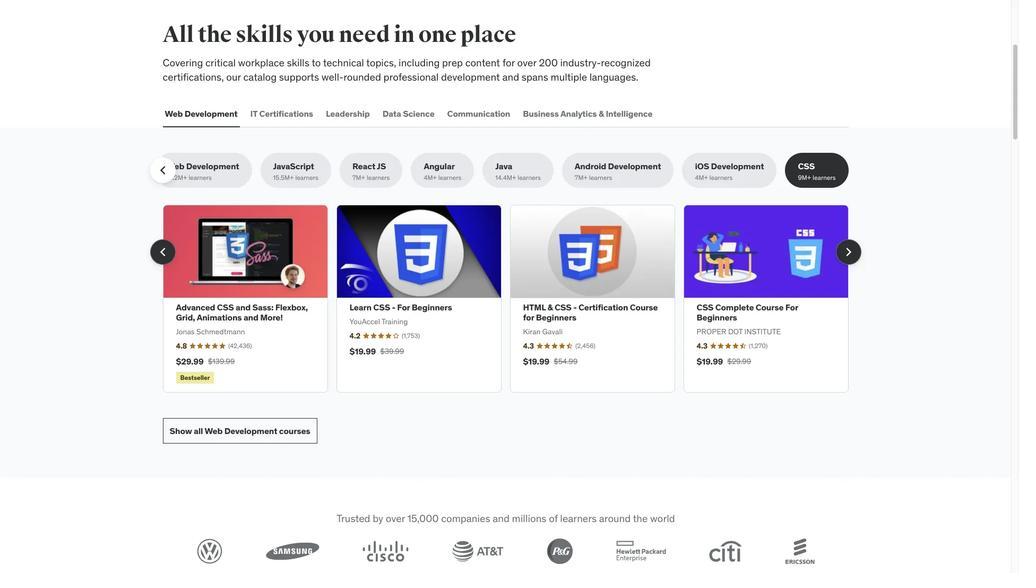Task type: locate. For each thing, give the bounding box(es) containing it.
development left courses
[[225, 426, 278, 436]]

0 horizontal spatial the
[[198, 21, 232, 48]]

learners inside web development 12.2m+ learners
[[189, 174, 212, 182]]

1 horizontal spatial -
[[574, 302, 577, 313]]

& right the "html" on the right bottom
[[548, 302, 553, 313]]

2 previous image from the top
[[154, 244, 171, 261]]

citi logo image
[[709, 541, 742, 562]]

java 14.4m+ learners
[[496, 161, 541, 182]]

beginners for css complete course for beginners
[[697, 312, 738, 323]]

multiple
[[551, 70, 588, 83]]

complete
[[716, 302, 754, 313]]

skills up 'supports' at left
[[287, 56, 310, 69]]

web down certifications, at the top left of page
[[165, 108, 183, 119]]

for
[[503, 56, 515, 69], [523, 312, 535, 323]]

css
[[799, 161, 815, 172], [217, 302, 234, 313], [374, 302, 391, 313], [555, 302, 572, 313], [697, 302, 714, 313]]

2 for from the left
[[786, 302, 799, 313]]

the
[[198, 21, 232, 48], [633, 513, 648, 525]]

communication
[[448, 108, 511, 119]]

trusted by over 15,000 companies and millions of learners around the world
[[337, 513, 675, 525]]

0 vertical spatial over
[[518, 56, 537, 69]]

course right certification at the right
[[630, 302, 658, 313]]

7m+ down react
[[353, 174, 365, 182]]

web inside web development button
[[165, 108, 183, 119]]

previous image for the carousel element
[[154, 244, 171, 261]]

industry-
[[561, 56, 601, 69]]

hewlett packard enterprise logo image
[[616, 541, 666, 562]]

0 horizontal spatial -
[[392, 302, 396, 313]]

android
[[575, 161, 607, 172]]

professional
[[384, 70, 439, 83]]

css up "9m+"
[[799, 161, 815, 172]]

beginners inside the css complete course for beginners
[[697, 312, 738, 323]]

and
[[503, 70, 520, 83], [236, 302, 251, 313], [244, 312, 259, 323], [493, 513, 510, 525]]

the left world
[[633, 513, 648, 525]]

1 horizontal spatial 7m+
[[575, 174, 588, 182]]

0 horizontal spatial for
[[503, 56, 515, 69]]

show all web development courses link
[[163, 419, 317, 444]]

skills up workplace
[[236, 21, 293, 48]]

0 vertical spatial &
[[599, 108, 604, 119]]

1 horizontal spatial 4m+
[[696, 174, 709, 182]]

1 vertical spatial for
[[523, 312, 535, 323]]

development for web development
[[185, 108, 238, 119]]

1 horizontal spatial beginners
[[536, 312, 577, 323]]

4m+ down ios
[[696, 174, 709, 182]]

over up "spans" on the right of page
[[518, 56, 537, 69]]

trusted
[[337, 513, 370, 525]]

1 vertical spatial &
[[548, 302, 553, 313]]

1 horizontal spatial for
[[523, 312, 535, 323]]

well-
[[322, 70, 344, 83]]

7m+ inside android development 7m+ learners
[[575, 174, 588, 182]]

0 horizontal spatial 4m+
[[424, 174, 437, 182]]

web development 12.2m+ learners
[[167, 161, 239, 182]]

0 horizontal spatial beginners
[[412, 302, 452, 313]]

technical
[[323, 56, 364, 69]]

animations
[[197, 312, 242, 323]]

2 7m+ from the left
[[575, 174, 588, 182]]

4m+ down angular
[[424, 174, 437, 182]]

4m+ inside 'ios development 4m+ learners'
[[696, 174, 709, 182]]

2 - from the left
[[574, 302, 577, 313]]

development inside 'ios development 4m+ learners'
[[712, 161, 765, 172]]

and left "spans" on the right of page
[[503, 70, 520, 83]]

web inside show all web development courses link
[[205, 426, 223, 436]]

all the skills you need in one place
[[163, 21, 516, 48]]

0 vertical spatial skills
[[236, 21, 293, 48]]

leadership button
[[324, 101, 372, 127]]

1 vertical spatial previous image
[[154, 244, 171, 261]]

all
[[163, 21, 194, 48]]

it certifications
[[250, 108, 313, 119]]

business analytics & intelligence
[[523, 108, 653, 119]]

certifications,
[[163, 70, 224, 83]]

react
[[353, 161, 376, 172]]

cisco logo image
[[363, 541, 409, 562]]

1 7m+ from the left
[[353, 174, 365, 182]]

7m+ down android
[[575, 174, 588, 182]]

&
[[599, 108, 604, 119], [548, 302, 553, 313]]

the up critical
[[198, 21, 232, 48]]

0 horizontal spatial course
[[630, 302, 658, 313]]

1 horizontal spatial for
[[786, 302, 799, 313]]

rounded
[[344, 70, 381, 83]]

it certifications button
[[248, 101, 316, 127]]

1 horizontal spatial &
[[599, 108, 604, 119]]

1 - from the left
[[392, 302, 396, 313]]

development for android development 7m+ learners
[[609, 161, 662, 172]]

over right by
[[386, 513, 405, 525]]

topic filters element
[[150, 153, 849, 188]]

critical
[[206, 56, 236, 69]]

course right complete
[[756, 302, 784, 313]]

html & css - certification course for beginners link
[[523, 302, 658, 323]]

workplace
[[238, 56, 285, 69]]

-
[[392, 302, 396, 313], [574, 302, 577, 313]]

1 horizontal spatial course
[[756, 302, 784, 313]]

0 horizontal spatial for
[[397, 302, 410, 313]]

web for web development 12.2m+ learners
[[167, 161, 185, 172]]

advanced
[[176, 302, 215, 313]]

course inside the css complete course for beginners
[[756, 302, 784, 313]]

css inside the advanced css and sass: flexbox, grid, animations and more!
[[217, 302, 234, 313]]

grid,
[[176, 312, 195, 323]]

data
[[383, 108, 401, 119]]

2 course from the left
[[756, 302, 784, 313]]

- right 'learn'
[[392, 302, 396, 313]]

development up 12.2m+
[[186, 161, 239, 172]]

4m+
[[424, 174, 437, 182], [696, 174, 709, 182]]

css right the "html" on the right bottom
[[555, 302, 572, 313]]

for
[[397, 302, 410, 313], [786, 302, 799, 313]]

1 4m+ from the left
[[424, 174, 437, 182]]

0 vertical spatial the
[[198, 21, 232, 48]]

web up 12.2m+
[[167, 161, 185, 172]]

over inside 'covering critical workplace skills to technical topics, including prep content for over 200 industry-recognized certifications, our catalog supports well-rounded professional development and spans multiple languages.'
[[518, 56, 537, 69]]

- inside html & css - certification course for beginners
[[574, 302, 577, 313]]

1 horizontal spatial over
[[518, 56, 537, 69]]

web
[[165, 108, 183, 119], [167, 161, 185, 172], [205, 426, 223, 436]]

7m+ inside react js 7m+ learners
[[353, 174, 365, 182]]

0 vertical spatial web
[[165, 108, 183, 119]]

certification
[[579, 302, 629, 313]]

2 horizontal spatial beginners
[[697, 312, 738, 323]]

course inside html & css - certification course for beginners
[[630, 302, 658, 313]]

development inside android development 7m+ learners
[[609, 161, 662, 172]]

for inside the css complete course for beginners
[[786, 302, 799, 313]]

1 vertical spatial over
[[386, 513, 405, 525]]

development down certifications, at the top left of page
[[185, 108, 238, 119]]

& inside button
[[599, 108, 604, 119]]

development inside web development 12.2m+ learners
[[186, 161, 239, 172]]

development right android
[[609, 161, 662, 172]]

for inside 'covering critical workplace skills to technical topics, including prep content for over 200 industry-recognized certifications, our catalog supports well-rounded professional development and spans multiple languages.'
[[503, 56, 515, 69]]

to
[[312, 56, 321, 69]]

web right all on the left bottom of page
[[205, 426, 223, 436]]

javascript
[[273, 161, 314, 172]]

previous image inside topic filters element
[[154, 162, 171, 179]]

development
[[185, 108, 238, 119], [186, 161, 239, 172], [609, 161, 662, 172], [712, 161, 765, 172], [225, 426, 278, 436]]

1 vertical spatial skills
[[287, 56, 310, 69]]

2 4m+ from the left
[[696, 174, 709, 182]]

web development button
[[163, 101, 240, 127]]

learners inside java 14.4m+ learners
[[518, 174, 541, 182]]

0 vertical spatial previous image
[[154, 162, 171, 179]]

0 vertical spatial for
[[503, 56, 515, 69]]

css right the advanced
[[217, 302, 234, 313]]

1 horizontal spatial the
[[633, 513, 648, 525]]

beginners for learn css - for beginners
[[412, 302, 452, 313]]

including
[[399, 56, 440, 69]]

15,000
[[407, 513, 439, 525]]

9m+
[[799, 174, 812, 182]]

learners
[[189, 174, 212, 182], [296, 174, 319, 182], [367, 174, 390, 182], [439, 174, 462, 182], [518, 174, 541, 182], [589, 174, 613, 182], [710, 174, 733, 182], [813, 174, 836, 182], [560, 513, 597, 525]]

ios development 4m+ learners
[[696, 161, 765, 182]]

development right ios
[[712, 161, 765, 172]]

1 previous image from the top
[[154, 162, 171, 179]]

beginners
[[412, 302, 452, 313], [536, 312, 577, 323], [697, 312, 738, 323]]

7m+
[[353, 174, 365, 182], [575, 174, 588, 182]]

course
[[630, 302, 658, 313], [756, 302, 784, 313]]

you
[[297, 21, 335, 48]]

of
[[549, 513, 558, 525]]

1 for from the left
[[397, 302, 410, 313]]

previous image inside the carousel element
[[154, 244, 171, 261]]

0 horizontal spatial &
[[548, 302, 553, 313]]

1 course from the left
[[630, 302, 658, 313]]

2 vertical spatial web
[[205, 426, 223, 436]]

css left complete
[[697, 302, 714, 313]]

and inside 'covering critical workplace skills to technical topics, including prep content for over 200 industry-recognized certifications, our catalog supports well-rounded professional development and spans multiple languages.'
[[503, 70, 520, 83]]

need
[[339, 21, 390, 48]]

previous image
[[154, 162, 171, 179], [154, 244, 171, 261]]

- left certification at the right
[[574, 302, 577, 313]]

advanced css and sass: flexbox, grid, animations and more! link
[[176, 302, 308, 323]]

& right analytics on the right top of page
[[599, 108, 604, 119]]

15.5m+
[[273, 174, 294, 182]]

1 vertical spatial web
[[167, 161, 185, 172]]

over
[[518, 56, 537, 69], [386, 513, 405, 525]]

0 horizontal spatial 7m+
[[353, 174, 365, 182]]

place
[[461, 21, 516, 48]]

web inside web development 12.2m+ learners
[[167, 161, 185, 172]]

7m+ for react js
[[353, 174, 365, 182]]

development inside button
[[185, 108, 238, 119]]

supports
[[279, 70, 319, 83]]



Task type: describe. For each thing, give the bounding box(es) containing it.
200
[[539, 56, 558, 69]]

html
[[523, 302, 546, 313]]

web development
[[165, 108, 238, 119]]

css 9m+ learners
[[799, 161, 836, 182]]

learn css - for beginners link
[[350, 302, 452, 313]]

css inside css 9m+ learners
[[799, 161, 815, 172]]

leadership
[[326, 108, 370, 119]]

business
[[523, 108, 559, 119]]

for inside html & css - certification course for beginners
[[523, 312, 535, 323]]

samsung logo image
[[266, 543, 319, 561]]

android development 7m+ learners
[[575, 161, 662, 182]]

next image
[[841, 244, 858, 261]]

learners inside css 9m+ learners
[[813, 174, 836, 182]]

topics,
[[367, 56, 397, 69]]

show all web development courses
[[170, 426, 310, 436]]

1 vertical spatial the
[[633, 513, 648, 525]]

certifications
[[259, 108, 313, 119]]

intelligence
[[606, 108, 653, 119]]

in
[[394, 21, 415, 48]]

html & css - certification course for beginners
[[523, 302, 658, 323]]

learners inside javascript 15.5m+ learners
[[296, 174, 319, 182]]

millions
[[512, 513, 547, 525]]

procter & gamble logo image
[[547, 539, 573, 564]]

14.4m+
[[496, 174, 517, 182]]

recognized
[[601, 56, 651, 69]]

sass:
[[253, 302, 274, 313]]

business analytics & intelligence button
[[521, 101, 655, 127]]

learners inside react js 7m+ learners
[[367, 174, 390, 182]]

flexbox,
[[276, 302, 308, 313]]

4m+ inside angular 4m+ learners
[[424, 174, 437, 182]]

learners inside 'ios development 4m+ learners'
[[710, 174, 733, 182]]

learners inside android development 7m+ learners
[[589, 174, 613, 182]]

prep
[[442, 56, 463, 69]]

volkswagen logo image
[[197, 539, 222, 564]]

learn
[[350, 302, 372, 313]]

beginners inside html & css - certification course for beginners
[[536, 312, 577, 323]]

learners inside angular 4m+ learners
[[439, 174, 462, 182]]

around
[[599, 513, 631, 525]]

7m+ for android development
[[575, 174, 588, 182]]

css complete course for beginners
[[697, 302, 799, 323]]

att&t logo image
[[452, 541, 504, 562]]

and left sass:
[[236, 302, 251, 313]]

for for -
[[397, 302, 410, 313]]

development
[[441, 70, 500, 83]]

it
[[250, 108, 258, 119]]

our
[[226, 70, 241, 83]]

courses
[[279, 426, 310, 436]]

css inside html & css - certification course for beginners
[[555, 302, 572, 313]]

development for web development 12.2m+ learners
[[186, 161, 239, 172]]

and left more!
[[244, 312, 259, 323]]

covering critical workplace skills to technical topics, including prep content for over 200 industry-recognized certifications, our catalog supports well-rounded professional development and spans multiple languages.
[[163, 56, 651, 83]]

communication button
[[445, 101, 513, 127]]

data science button
[[381, 101, 437, 127]]

development for ios development 4m+ learners
[[712, 161, 765, 172]]

css right 'learn'
[[374, 302, 391, 313]]

java
[[496, 161, 513, 172]]

all
[[194, 426, 203, 436]]

css complete course for beginners link
[[697, 302, 799, 323]]

advanced css and sass: flexbox, grid, animations and more!
[[176, 302, 308, 323]]

angular 4m+ learners
[[424, 161, 462, 182]]

show
[[170, 426, 192, 436]]

and left millions
[[493, 513, 510, 525]]

angular
[[424, 161, 455, 172]]

javascript 15.5m+ learners
[[273, 161, 319, 182]]

js
[[377, 161, 386, 172]]

by
[[373, 513, 383, 525]]

world
[[650, 513, 675, 525]]

more!
[[260, 312, 283, 323]]

12.2m+
[[167, 174, 187, 182]]

analytics
[[561, 108, 597, 119]]

spans
[[522, 70, 549, 83]]

content
[[466, 56, 500, 69]]

data science
[[383, 108, 435, 119]]

ericsson logo image
[[786, 539, 815, 564]]

react js 7m+ learners
[[353, 161, 390, 182]]

previous image for topic filters element
[[154, 162, 171, 179]]

science
[[403, 108, 435, 119]]

0 horizontal spatial over
[[386, 513, 405, 525]]

ios
[[696, 161, 710, 172]]

carousel element
[[150, 205, 862, 393]]

catalog
[[244, 70, 277, 83]]

learn css - for beginners
[[350, 302, 452, 313]]

companies
[[441, 513, 490, 525]]

skills inside 'covering critical workplace skills to technical topics, including prep content for over 200 industry-recognized certifications, our catalog supports well-rounded professional development and spans multiple languages.'
[[287, 56, 310, 69]]

& inside html & css - certification course for beginners
[[548, 302, 553, 313]]

languages.
[[590, 70, 639, 83]]

css inside the css complete course for beginners
[[697, 302, 714, 313]]

web for web development
[[165, 108, 183, 119]]

covering
[[163, 56, 203, 69]]

for for course
[[786, 302, 799, 313]]

one
[[419, 21, 457, 48]]



Task type: vqa. For each thing, say whether or not it's contained in the screenshot.
CSS
yes



